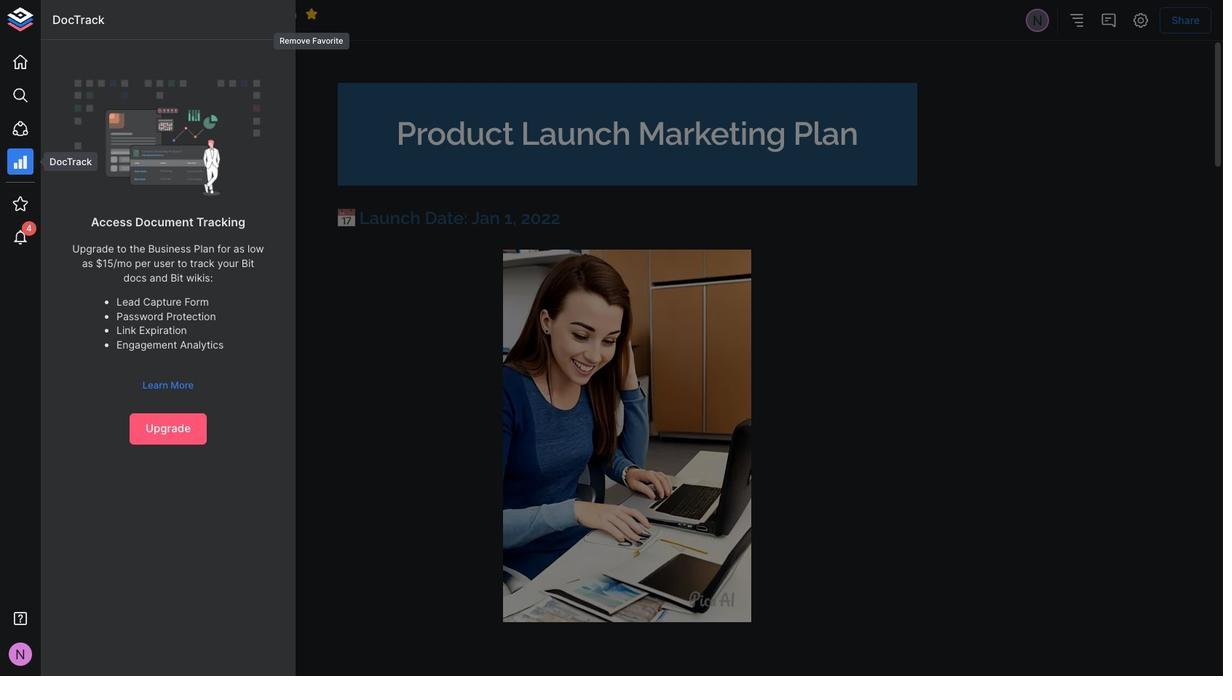 Task type: describe. For each thing, give the bounding box(es) containing it.
show wiki image
[[57, 12, 74, 29]]

settings image
[[1133, 12, 1150, 29]]

1 vertical spatial tooltip
[[34, 152, 98, 171]]

remove favorite image
[[305, 7, 318, 20]]

comments image
[[1101, 12, 1118, 29]]

table of contents image
[[1069, 12, 1086, 29]]



Task type: vqa. For each thing, say whether or not it's contained in the screenshot.
Favorite icon at the top left of page
no



Task type: locate. For each thing, give the bounding box(es) containing it.
go back image
[[95, 12, 113, 29]]

0 horizontal spatial tooltip
[[34, 152, 98, 171]]

1 horizontal spatial tooltip
[[272, 23, 351, 51]]

tooltip
[[272, 23, 351, 51], [34, 152, 98, 171]]

0 vertical spatial tooltip
[[272, 23, 351, 51]]



